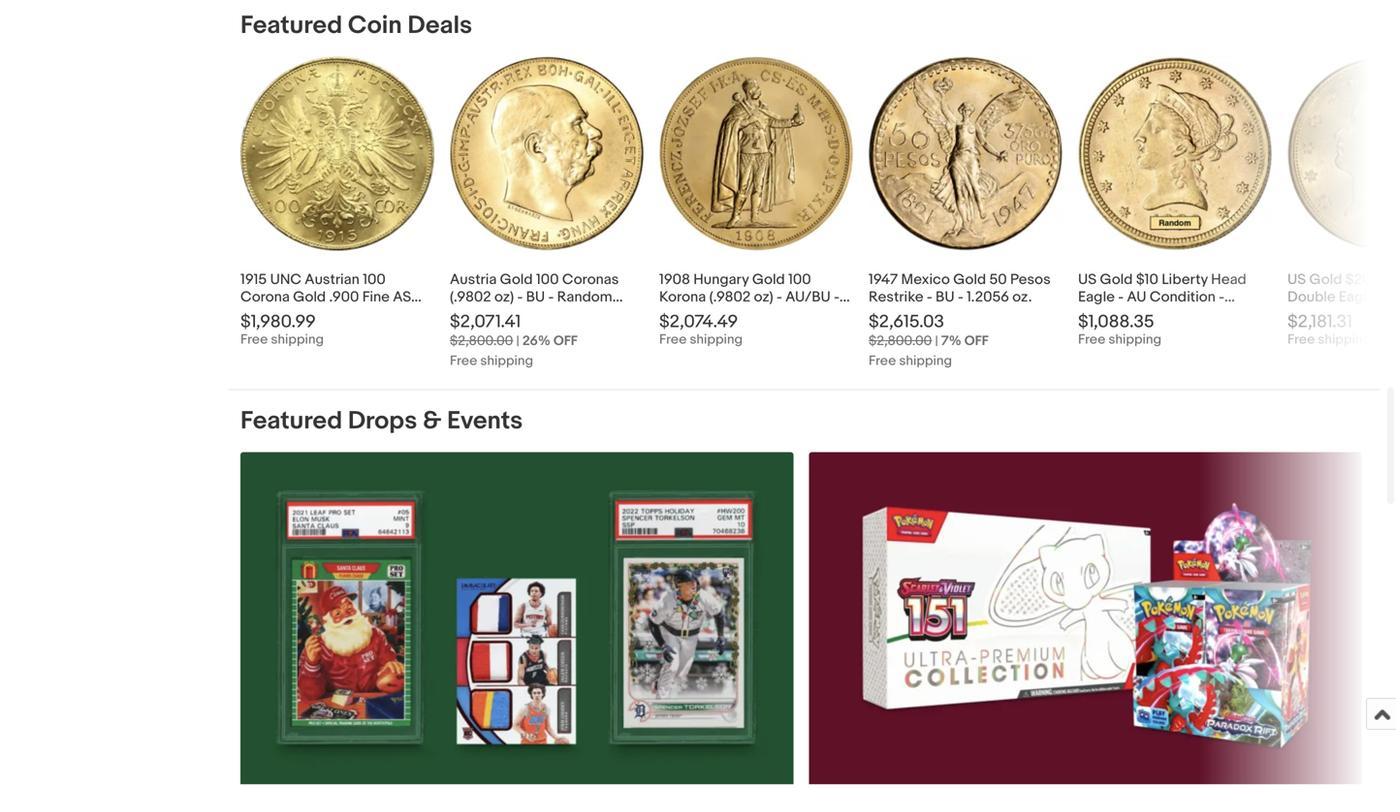 Task type: vqa. For each thing, say whether or not it's contained in the screenshot.
2nd months
no



Task type: locate. For each thing, give the bounding box(es) containing it.
2 date from the left
[[1137, 306, 1168, 324]]

$20
[[1346, 271, 1372, 289]]

featured for featured drops & events
[[241, 406, 343, 436]]

- right oz
[[309, 306, 314, 324]]

1 horizontal spatial oz)
[[754, 289, 774, 306]]

0 horizontal spatial 100
[[363, 271, 386, 289]]

featured
[[241, 11, 343, 41], [241, 406, 343, 436]]

3 100 from the left
[[789, 271, 811, 289]]

mexico
[[901, 271, 950, 289]]

restrike down '1908'
[[659, 306, 714, 324]]

100 inside 1908 hungary gold 100 korona (.9802 oz) - au/bu - restrike
[[789, 271, 811, 289]]

featured left drops
[[241, 406, 343, 436]]

0 horizontal spatial date
[[450, 306, 481, 324]]

shipping inside $1,980.99 free shipping
[[271, 332, 324, 348]]

100 for $2,074.49
[[789, 271, 811, 289]]

bu left 1.2056
[[936, 289, 955, 306]]

0 horizontal spatial |
[[516, 333, 520, 350]]

- right au/bu
[[834, 289, 840, 306]]

0 horizontal spatial off
[[554, 333, 578, 350]]

(.9802 inside 1908 hungary gold 100 korona (.9802 oz) - au/bu - restrike
[[709, 289, 751, 306]]

2 100 from the left
[[536, 271, 559, 289]]

-
[[517, 289, 523, 306], [548, 289, 554, 306], [777, 289, 782, 306], [834, 289, 840, 306], [927, 289, 933, 306], [958, 289, 964, 306], [1118, 289, 1124, 306], [1219, 289, 1225, 306], [309, 306, 314, 324]]

0 horizontal spatial bu
[[526, 289, 545, 306]]

$2,181.31
[[1288, 311, 1353, 333]]

coronas
[[562, 271, 619, 289]]

1 off from the left
[[554, 333, 578, 350]]

free down korona
[[659, 332, 687, 348]]

shipping down us gold $20 libe
[[1318, 332, 1371, 348]]

restrike inside 1915 unc austrian 100 corona gold .900 fine asw 0.9802 oz - restrike
[[318, 306, 373, 324]]

austria
[[450, 271, 497, 289]]

date down '$10'
[[1137, 306, 1168, 324]]

shipping down oz
[[271, 332, 324, 348]]

$2,800.00 down $2,071.41
[[450, 333, 513, 350]]

liberty
[[1162, 271, 1208, 289]]

(.9802 up $2,071.41
[[450, 289, 491, 306]]

1 (.9802 from the left
[[450, 289, 491, 306]]

$2,181.31 free shipping
[[1288, 311, 1371, 348]]

gold right austria
[[500, 271, 533, 289]]

0 horizontal spatial $2,800.00
[[450, 333, 513, 350]]

pesos
[[1011, 271, 1051, 289]]

2 us from the left
[[1288, 271, 1307, 289]]

1 oz) from the left
[[495, 289, 514, 306]]

1947 mexico gold 50 pesos restrike - bu - 1.2056 oz. image
[[869, 57, 1063, 251]]

gold inside 1908 hungary gold 100 korona (.9802 oz) - au/bu - restrike
[[752, 271, 785, 289]]

0 horizontal spatial random
[[557, 289, 613, 306]]

us for $2,181.31
[[1288, 271, 1307, 289]]

free down eagle
[[1078, 332, 1106, 348]]

$2,071.41
[[450, 311, 521, 333]]

oz) up $2,071.41
[[495, 289, 514, 306]]

off inside $2,071.41 $2,800.00 | 26% off free shipping
[[554, 333, 578, 350]]

drops
[[348, 406, 417, 436]]

2 featured from the top
[[241, 406, 343, 436]]

gold left 50
[[954, 271, 986, 289]]

free down $2,800.00 text field
[[450, 353, 477, 370]]

|
[[516, 333, 520, 350], [935, 333, 939, 350]]

us gold $10 liberty head eagle - au condition - random date
[[1078, 271, 1247, 324]]

1 | from the left
[[516, 333, 520, 350]]

None text field
[[241, 452, 794, 788], [809, 452, 1362, 788], [241, 452, 794, 788], [809, 452, 1362, 788]]

fine
[[362, 289, 390, 306]]

shipping
[[271, 332, 324, 348], [690, 332, 743, 348], [1109, 332, 1162, 348], [1318, 332, 1371, 348], [480, 353, 533, 370], [899, 353, 952, 370]]

2 oz) from the left
[[754, 289, 774, 306]]

oz) inside the austria gold 100 coronas (.9802 oz) - bu - random date
[[495, 289, 514, 306]]

us
[[1078, 271, 1097, 289], [1288, 271, 1307, 289]]

100 inside 1915 unc austrian 100 corona gold .900 fine asw 0.9802 oz - restrike
[[363, 271, 386, 289]]

restrike down the austrian at the left top
[[318, 306, 373, 324]]

0 horizontal spatial us
[[1078, 271, 1097, 289]]

free down us gold $20 libe
[[1288, 332, 1315, 348]]

condition
[[1150, 289, 1216, 306]]

0 vertical spatial featured
[[241, 11, 343, 41]]

bu inside the austria gold 100 coronas (.9802 oz) - bu - random date
[[526, 289, 545, 306]]

shipping inside $2,181.31 free shipping
[[1318, 332, 1371, 348]]

random inside the austria gold 100 coronas (.9802 oz) - bu - random date
[[557, 289, 613, 306]]

26%
[[523, 333, 551, 350]]

$2,074.49
[[659, 311, 738, 333]]

unc
[[270, 271, 302, 289]]

1 horizontal spatial restrike
[[659, 306, 714, 324]]

free inside $2,071.41 $2,800.00 | 26% off free shipping
[[450, 353, 477, 370]]

us inside us gold $20 libe
[[1288, 271, 1307, 289]]

gold left '$10'
[[1100, 271, 1133, 289]]

| left '26%'
[[516, 333, 520, 350]]

1 horizontal spatial |
[[935, 333, 939, 350]]

head
[[1211, 271, 1247, 289]]

1 horizontal spatial $2,800.00
[[869, 333, 932, 350]]

2 horizontal spatial restrike
[[869, 289, 924, 306]]

free down $2,800.00 text box at the top of the page
[[869, 353, 896, 370]]

1 100 from the left
[[363, 271, 386, 289]]

shipping down $2,800.00 text box at the top of the page
[[899, 353, 952, 370]]

(.9802 up $2,074.49
[[709, 289, 751, 306]]

bu inside 1947 mexico gold 50 pesos restrike - bu - 1.2056 oz. $2,615.03 $2,800.00 | 7% off free shipping
[[936, 289, 955, 306]]

us inside the us gold $10 liberty head eagle - au condition - random date
[[1078, 271, 1097, 289]]

au
[[1127, 289, 1147, 306]]

off right 7%
[[965, 333, 989, 350]]

bu up '26%'
[[526, 289, 545, 306]]

0 horizontal spatial oz)
[[495, 289, 514, 306]]

date up $2,800.00 text field
[[450, 306, 481, 324]]

$10
[[1136, 271, 1159, 289]]

austria gold 100 coronas (.9802 oz) - bu - random date
[[450, 271, 619, 324]]

1 horizontal spatial 100
[[536, 271, 559, 289]]

gold left $20
[[1310, 271, 1343, 289]]

shipping down the au at the top of page
[[1109, 332, 1162, 348]]

off right '26%'
[[554, 333, 578, 350]]

- inside 1915 unc austrian 100 corona gold .900 fine asw 0.9802 oz - restrike
[[309, 306, 314, 324]]

100 right hungary
[[789, 271, 811, 289]]

shipping for $1,980.99
[[271, 332, 324, 348]]

gold
[[500, 271, 533, 289], [752, 271, 785, 289], [954, 271, 986, 289], [1100, 271, 1133, 289], [1310, 271, 1343, 289], [293, 289, 326, 306]]

free inside $2,074.49 free shipping
[[659, 332, 687, 348]]

bu
[[526, 289, 545, 306], [936, 289, 955, 306]]

2 horizontal spatial 100
[[789, 271, 811, 289]]

shipping inside $2,074.49 free shipping
[[690, 332, 743, 348]]

1 horizontal spatial off
[[965, 333, 989, 350]]

restrike up $2,615.03
[[869, 289, 924, 306]]

1 horizontal spatial bu
[[936, 289, 955, 306]]

free
[[241, 332, 268, 348], [659, 332, 687, 348], [1078, 332, 1106, 348], [1288, 332, 1315, 348], [450, 353, 477, 370], [869, 353, 896, 370]]

1 horizontal spatial (.9802
[[709, 289, 751, 306]]

free inside $2,181.31 free shipping
[[1288, 332, 1315, 348]]

0 horizontal spatial restrike
[[318, 306, 373, 324]]

1 vertical spatial featured
[[241, 406, 343, 436]]

| left 7%
[[935, 333, 939, 350]]

shipping for $1,088.35
[[1109, 332, 1162, 348]]

date inside the us gold $10 liberty head eagle - au condition - random date
[[1137, 306, 1168, 324]]

1 date from the left
[[450, 306, 481, 324]]

shipping for $2,181.31
[[1318, 332, 1371, 348]]

shipping down $2,800.00 text field
[[480, 353, 533, 370]]

random
[[557, 289, 613, 306], [1078, 306, 1134, 324]]

gold left .900
[[293, 289, 326, 306]]

bu for 1947 mexico gold 50 pesos restrike - bu - 1.2056 oz. $2,615.03 $2,800.00 | 7% off free shipping
[[936, 289, 955, 306]]

off
[[554, 333, 578, 350], [965, 333, 989, 350]]

1947 mexico gold 50 pesos restrike - bu - 1.2056 oz. $2,615.03 $2,800.00 | 7% off free shipping
[[869, 271, 1051, 370]]

$2,800.00 down $2,615.03
[[869, 333, 932, 350]]

100 left coronas
[[536, 271, 559, 289]]

restrike
[[869, 289, 924, 306], [318, 306, 373, 324], [659, 306, 714, 324]]

1.2056
[[967, 289, 1009, 306]]

date
[[450, 306, 481, 324], [1137, 306, 1168, 324]]

1 horizontal spatial us
[[1288, 271, 1307, 289]]

2 | from the left
[[935, 333, 939, 350]]

(.9802 inside the austria gold 100 coronas (.9802 oz) - bu - random date
[[450, 289, 491, 306]]

2 (.9802 from the left
[[709, 289, 751, 306]]

free inside $1,088.35 free shipping
[[1078, 332, 1106, 348]]

gold left au/bu
[[752, 271, 785, 289]]

free down 0.9802
[[241, 332, 268, 348]]

2 bu from the left
[[936, 289, 955, 306]]

100 inside the austria gold 100 coronas (.9802 oz) - bu - random date
[[536, 271, 559, 289]]

2 off from the left
[[965, 333, 989, 350]]

- up $2,071.41
[[517, 289, 523, 306]]

$2,800.00
[[450, 333, 513, 350], [869, 333, 932, 350]]

us up $1,088.35
[[1078, 271, 1097, 289]]

austria gold 100 coronas (.9802 oz) - bu - random date image
[[450, 57, 644, 251]]

shipping down 1908 hungary gold 100 korona (.9802 oz) - au/bu - restrike
[[690, 332, 743, 348]]

$2,071.41 $2,800.00 | 26% off free shipping
[[450, 311, 578, 370]]

us up $2,181.31
[[1288, 271, 1307, 289]]

featured left coin
[[241, 11, 343, 41]]

corona
[[241, 289, 290, 306]]

- left coronas
[[548, 289, 554, 306]]

1 horizontal spatial date
[[1137, 306, 1168, 324]]

oz) left au/bu
[[754, 289, 774, 306]]

1 us from the left
[[1078, 271, 1097, 289]]

2 $2,800.00 from the left
[[869, 333, 932, 350]]

0 horizontal spatial (.9802
[[450, 289, 491, 306]]

1 $2,800.00 from the left
[[450, 333, 513, 350]]

1 featured from the top
[[241, 11, 343, 41]]

- left the au at the top of page
[[1118, 289, 1124, 306]]

100 right .900
[[363, 271, 386, 289]]

100
[[363, 271, 386, 289], [536, 271, 559, 289], [789, 271, 811, 289]]

| inside $2,071.41 $2,800.00 | 26% off free shipping
[[516, 333, 520, 350]]

gold inside 1915 unc austrian 100 corona gold .900 fine asw 0.9802 oz - restrike
[[293, 289, 326, 306]]

free for $1,980.99
[[241, 332, 268, 348]]

free inside $1,980.99 free shipping
[[241, 332, 268, 348]]

1 horizontal spatial random
[[1078, 306, 1134, 324]]

(.9802
[[450, 289, 491, 306], [709, 289, 751, 306]]

oz)
[[495, 289, 514, 306], [754, 289, 774, 306]]

shipping inside $2,071.41 $2,800.00 | 26% off free shipping
[[480, 353, 533, 370]]

shipping inside $1,088.35 free shipping
[[1109, 332, 1162, 348]]

1 bu from the left
[[526, 289, 545, 306]]



Task type: describe. For each thing, give the bounding box(es) containing it.
eagle
[[1078, 289, 1115, 306]]

1947
[[869, 271, 898, 289]]

asw
[[393, 289, 425, 306]]

gold inside 1947 mexico gold 50 pesos restrike - bu - 1.2056 oz. $2,615.03 $2,800.00 | 7% off free shipping
[[954, 271, 986, 289]]

free for $2,181.31
[[1288, 332, 1315, 348]]

1915
[[241, 271, 267, 289]]

$2,615.03
[[869, 311, 945, 333]]

featured for featured coin deals
[[241, 11, 343, 41]]

featured drops & events
[[241, 406, 523, 436]]

coin
[[348, 11, 402, 41]]

oz) inside 1908 hungary gold 100 korona (.9802 oz) - au/bu - restrike
[[754, 289, 774, 306]]

gold inside the austria gold 100 coronas (.9802 oz) - bu - random date
[[500, 271, 533, 289]]

$2,800.00 inside $2,071.41 $2,800.00 | 26% off free shipping
[[450, 333, 513, 350]]

$2,074.49 free shipping
[[659, 311, 743, 348]]

$1,088.35 free shipping
[[1078, 311, 1162, 348]]

libe
[[1375, 271, 1397, 289]]

0.9802
[[241, 306, 287, 324]]

us gold $10 liberty head eagle - au condition - random date image
[[1078, 57, 1272, 251]]

50
[[990, 271, 1007, 289]]

shipping for $2,074.49
[[690, 332, 743, 348]]

1908
[[659, 271, 690, 289]]

- left 1.2056
[[958, 289, 964, 306]]

us for $1,088.35
[[1078, 271, 1097, 289]]

off inside 1947 mexico gold 50 pesos restrike - bu - 1.2056 oz. $2,615.03 $2,800.00 | 7% off free shipping
[[965, 333, 989, 350]]

austrian
[[305, 271, 360, 289]]

random inside the us gold $10 liberty head eagle - au condition - random date
[[1078, 306, 1134, 324]]

- up $2,615.03
[[927, 289, 933, 306]]

&
[[423, 406, 442, 436]]

oz.
[[1013, 289, 1032, 306]]

1908 hungary gold 100 korona (.9802 oz) - au/bu - restrike image
[[659, 57, 853, 251]]

$2,800.00 inside 1947 mexico gold 50 pesos restrike - bu - 1.2056 oz. $2,615.03 $2,800.00 | 7% off free shipping
[[869, 333, 932, 350]]

gold inside the us gold $10 liberty head eagle - au condition - random date
[[1100, 271, 1133, 289]]

hungary
[[694, 271, 749, 289]]

- right condition
[[1219, 289, 1225, 306]]

us gold $20 libe
[[1288, 271, 1397, 324]]

bu for austria gold 100 coronas (.9802 oz) - bu - random date
[[526, 289, 545, 306]]

restrike inside 1947 mexico gold 50 pesos restrike - bu - 1.2056 oz. $2,615.03 $2,800.00 | 7% off free shipping
[[869, 289, 924, 306]]

1915 unc austrian 100 corona gold .900 fine asw 0.9802 oz - restrike image
[[241, 57, 434, 251]]

- left au/bu
[[777, 289, 782, 306]]

$1,980.99
[[241, 311, 316, 333]]

restrike inside 1908 hungary gold 100 korona (.9802 oz) - au/bu - restrike
[[659, 306, 714, 324]]

$2,800.00 text field
[[450, 333, 513, 350]]

100 for $1,980.99
[[363, 271, 386, 289]]

oz
[[290, 306, 306, 324]]

gold inside us gold $20 libe
[[1310, 271, 1343, 289]]

events
[[447, 406, 523, 436]]

free for $2,074.49
[[659, 332, 687, 348]]

deals
[[408, 11, 472, 41]]

.900
[[329, 289, 359, 306]]

shipping inside 1947 mexico gold 50 pesos restrike - bu - 1.2056 oz. $2,615.03 $2,800.00 | 7% off free shipping
[[899, 353, 952, 370]]

free for $1,088.35
[[1078, 332, 1106, 348]]

1915 unc austrian 100 corona gold .900 fine asw 0.9802 oz - restrike
[[241, 271, 425, 324]]

featured coin deals
[[241, 11, 472, 41]]

date inside the austria gold 100 coronas (.9802 oz) - bu - random date
[[450, 306, 481, 324]]

free inside 1947 mexico gold 50 pesos restrike - bu - 1.2056 oz. $2,615.03 $2,800.00 | 7% off free shipping
[[869, 353, 896, 370]]

| inside 1947 mexico gold 50 pesos restrike - bu - 1.2056 oz. $2,615.03 $2,800.00 | 7% off free shipping
[[935, 333, 939, 350]]

korona
[[659, 289, 706, 306]]

$1,088.35
[[1078, 311, 1155, 333]]

$2,800.00 text field
[[869, 333, 932, 350]]

us gold $20 liberty head double eagle - almost uncirculated - random date image
[[1288, 57, 1397, 251]]

1908 hungary gold 100 korona (.9802 oz) - au/bu - restrike
[[659, 271, 840, 324]]

$1,980.99 free shipping
[[241, 311, 324, 348]]

au/bu
[[786, 289, 831, 306]]

7%
[[942, 333, 962, 350]]



